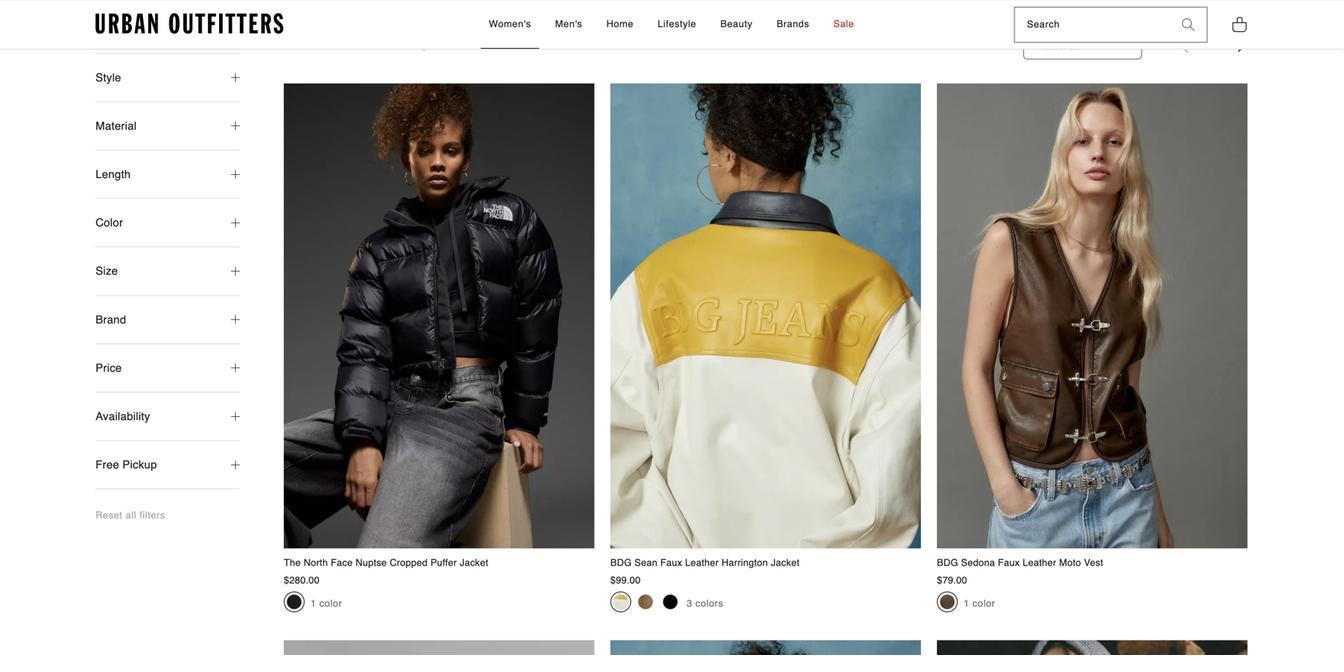 Task type: describe. For each thing, give the bounding box(es) containing it.
leather for harrington
[[685, 558, 719, 569]]

color
[[96, 216, 123, 229]]

women's link
[[481, 1, 539, 49]]

bdg sean faux leather harrington jacket image
[[611, 84, 921, 549]]

length button
[[96, 151, 240, 198]]

original price: $99.00 element
[[611, 575, 641, 587]]

1 color for $79.00
[[964, 599, 996, 610]]

original price: $79.00 element
[[937, 575, 968, 587]]

beauty link
[[713, 1, 761, 49]]

bdg dex canvas workwear jacket image
[[284, 641, 595, 656]]

$79.00
[[937, 575, 968, 587]]

home link
[[599, 1, 642, 49]]

brand button
[[96, 296, 240, 344]]

puffer
[[431, 558, 457, 569]]

harrington
[[722, 558, 768, 569]]

cropped
[[390, 558, 428, 569]]

brown image
[[940, 595, 956, 611]]

3
[[687, 599, 693, 610]]

1 for bdg sedona faux leather moto vest
[[964, 599, 970, 610]]

bdg sedona faux leather moto vest
[[937, 558, 1104, 569]]

by:
[[125, 32, 140, 44]]

yellow image
[[613, 595, 629, 611]]

jackets
[[284, 35, 336, 52]]

bdg sedona faux leather moto vest image
[[937, 84, 1248, 549]]

color for $79.00
[[973, 599, 996, 610]]

men's link
[[547, 1, 591, 49]]

products
[[423, 40, 463, 51]]

material
[[96, 120, 137, 132]]

brands link
[[769, 1, 818, 49]]

my shopping bag image
[[1232, 15, 1248, 33]]

2 black image from the left
[[663, 595, 679, 611]]

pickup
[[123, 459, 157, 472]]

north
[[304, 558, 328, 569]]

sedona
[[962, 558, 996, 569]]

women's
[[489, 18, 531, 29]]

$99.00
[[611, 575, 641, 587]]

lifestyle
[[658, 18, 697, 29]]

color button
[[96, 199, 240, 247]]

bdg for bdg sean faux leather harrington jacket
[[611, 558, 632, 569]]

+
[[340, 35, 349, 52]]

1 black image from the left
[[286, 595, 302, 611]]

bdg for bdg sedona faux leather moto vest
[[937, 558, 959, 569]]

faux for sedona
[[998, 558, 1020, 569]]

jackets + coats
[[284, 35, 393, 52]]

kimchi blue willa faux shearling maxi jacket image
[[937, 641, 1248, 656]]

search image
[[1183, 18, 1195, 31]]



Task type: locate. For each thing, give the bounding box(es) containing it.
faux
[[661, 558, 683, 569], [998, 558, 1020, 569]]

2 faux from the left
[[998, 558, 1020, 569]]

vest
[[1084, 558, 1104, 569]]

men's
[[555, 18, 583, 29]]

1 bdg from the left
[[611, 558, 632, 569]]

filters
[[140, 510, 165, 522]]

1 horizontal spatial leather
[[1023, 558, 1057, 569]]

color for $280.00
[[320, 599, 342, 610]]

bdg sean faux leather harrington jacket
[[611, 558, 800, 569]]

1 horizontal spatial faux
[[998, 558, 1020, 569]]

2 bdg from the left
[[937, 558, 959, 569]]

4
[[1220, 39, 1226, 50]]

0 horizontal spatial leather
[[685, 558, 719, 569]]

filter
[[96, 32, 121, 44]]

style
[[96, 71, 121, 84]]

leather inside 'link'
[[685, 558, 719, 569]]

1 faux from the left
[[661, 558, 683, 569]]

1 color
[[311, 599, 342, 610], [964, 599, 996, 610]]

$280.00
[[284, 575, 320, 587]]

1 horizontal spatial black image
[[663, 595, 679, 611]]

sale
[[834, 18, 855, 29]]

free
[[96, 459, 119, 472]]

sort:
[[990, 40, 1012, 51]]

moto
[[1060, 558, 1082, 569]]

None search field
[[1015, 7, 1171, 42]]

availability button
[[96, 393, 240, 441]]

face
[[331, 558, 353, 569]]

1 color for $280.00
[[311, 599, 342, 610]]

1
[[1202, 39, 1211, 50], [311, 599, 317, 610], [964, 599, 970, 610]]

0 horizontal spatial bdg
[[611, 558, 632, 569]]

1 down '$280.00' on the left of page
[[311, 599, 317, 610]]

faux right sean
[[661, 558, 683, 569]]

color down '$280.00' on the left of page
[[320, 599, 342, 610]]

material button
[[96, 102, 240, 150]]

2 1 color from the left
[[964, 599, 996, 610]]

leather left moto
[[1023, 558, 1057, 569]]

bdg melanie faux fur denim jacket image
[[611, 641, 921, 656]]

main navigation element
[[345, 1, 999, 49]]

black image down '$280.00' on the left of page
[[286, 595, 302, 611]]

the
[[284, 558, 301, 569]]

black image
[[286, 595, 302, 611], [663, 595, 679, 611]]

3 colors
[[687, 599, 724, 610]]

free pickup button
[[96, 442, 240, 489]]

availability
[[96, 410, 150, 423]]

filter by:
[[96, 32, 140, 44]]

1 right brown icon
[[964, 599, 970, 610]]

leather
[[685, 558, 719, 569], [1023, 558, 1057, 569]]

the north face nuptse cropped puffer jacket link
[[284, 84, 595, 571]]

urban outfitters image
[[96, 13, 284, 34]]

style button
[[96, 54, 240, 102]]

1 color from the left
[[320, 599, 342, 610]]

reset all filters
[[96, 510, 165, 522]]

1 1 color from the left
[[311, 599, 342, 610]]

0 horizontal spatial faux
[[661, 558, 683, 569]]

color
[[320, 599, 342, 610], [973, 599, 996, 610]]

2 color from the left
[[973, 599, 996, 610]]

0 horizontal spatial 1 color
[[311, 599, 342, 610]]

color right brown icon
[[973, 599, 996, 610]]

1 horizontal spatial 1
[[964, 599, 970, 610]]

brown image
[[638, 595, 654, 611]]

black image left 3
[[663, 595, 679, 611]]

reset
[[96, 510, 123, 522]]

jacket right harrington on the right bottom of page
[[771, 558, 800, 569]]

272 products
[[403, 40, 463, 51]]

price
[[96, 362, 122, 375]]

sean
[[635, 558, 658, 569]]

jacket right puffer
[[460, 558, 489, 569]]

1 color down '$280.00' on the left of page
[[311, 599, 342, 610]]

beauty
[[721, 18, 753, 29]]

faux inside 'link'
[[661, 558, 683, 569]]

0 horizontal spatial black image
[[286, 595, 302, 611]]

lifestyle link
[[650, 1, 705, 49]]

coats
[[353, 35, 393, 52]]

nuptse
[[356, 558, 387, 569]]

2 horizontal spatial 1
[[1202, 39, 1211, 50]]

the north face nuptse cropped puffer jacket
[[284, 558, 489, 569]]

price button
[[96, 345, 240, 392]]

leather up 3 colors
[[685, 558, 719, 569]]

2 jacket from the left
[[771, 558, 800, 569]]

1 left 4
[[1202, 39, 1211, 50]]

jacket inside 'link'
[[771, 558, 800, 569]]

0 horizontal spatial jacket
[[460, 558, 489, 569]]

jacket
[[460, 558, 489, 569], [771, 558, 800, 569]]

reset all filters button
[[96, 510, 165, 522]]

1 color right brown icon
[[964, 599, 996, 610]]

1 for the north face nuptse cropped puffer jacket
[[311, 599, 317, 610]]

original price: $280.00 element
[[284, 575, 320, 587]]

Search text field
[[1015, 7, 1171, 42]]

1 horizontal spatial jacket
[[771, 558, 800, 569]]

2 leather from the left
[[1023, 558, 1057, 569]]

bdg sean faux leather harrington jacket link
[[611, 84, 921, 571]]

faux for sean
[[661, 558, 683, 569]]

free pickup
[[96, 459, 157, 472]]

1 horizontal spatial color
[[973, 599, 996, 610]]

bdg sedona faux leather moto vest link
[[937, 84, 1248, 571]]

leather for moto
[[1023, 558, 1057, 569]]

bdg up $79.00
[[937, 558, 959, 569]]

colors
[[696, 599, 724, 610]]

length
[[96, 168, 131, 181]]

1 horizontal spatial 1 color
[[964, 599, 996, 610]]

0 horizontal spatial 1
[[311, 599, 317, 610]]

1 leather from the left
[[685, 558, 719, 569]]

all
[[126, 510, 137, 522]]

bdg
[[611, 558, 632, 569], [937, 558, 959, 569]]

sale link
[[826, 1, 863, 49]]

1 jacket from the left
[[460, 558, 489, 569]]

0 horizontal spatial color
[[320, 599, 342, 610]]

the north face nuptse cropped puffer jacket image
[[284, 84, 595, 549]]

bdg inside 'link'
[[611, 558, 632, 569]]

size button
[[96, 248, 240, 295]]

272
[[403, 40, 420, 51]]

size
[[96, 265, 118, 278]]

brand
[[96, 313, 126, 326]]

brands
[[777, 18, 810, 29]]

faux right sedona at the bottom
[[998, 558, 1020, 569]]

bdg up original price: $99.00 element
[[611, 558, 632, 569]]

1 horizontal spatial bdg
[[937, 558, 959, 569]]

home
[[607, 18, 634, 29]]



Task type: vqa. For each thing, say whether or not it's contained in the screenshot.
the right Leather
yes



